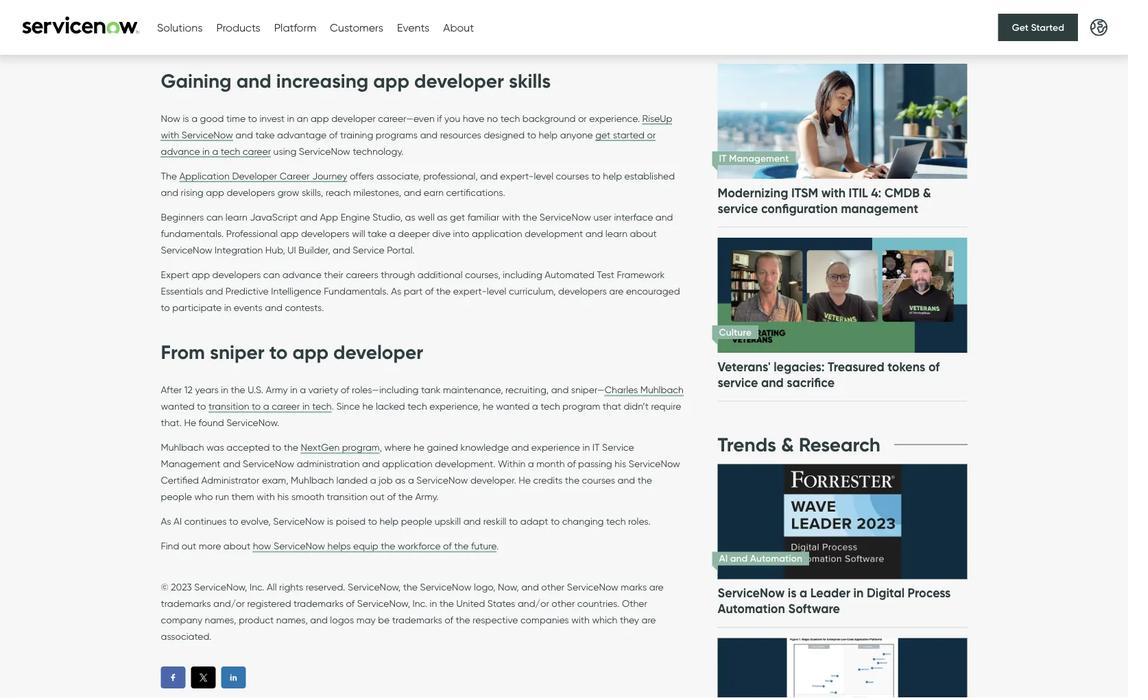 Task type: describe. For each thing, give the bounding box(es) containing it.
other
[[622, 598, 647, 610]]

0 horizontal spatial his
[[277, 491, 289, 503]]

gaining
[[161, 69, 232, 93]]

of down upskill
[[443, 541, 452, 552]]

professional,
[[423, 170, 478, 182]]

servicenow inside riseup with servicenow
[[182, 129, 233, 141]]

advance inside get started or advance in a tech career
[[161, 145, 200, 157]]

transition inside , where he gained knowledge and experience in it service management and servicenow administration and application development. within a month of passing his servicenow certified administrator exam, muhlbach landed a job as a servicenow developer. he credits the courses and the people who run them with his smooth transition out of the army.
[[327, 491, 368, 503]]

servicenow right how
[[274, 541, 325, 552]]

free
[[375, 0, 392, 9]]

projects
[[161, 13, 196, 25]]

help inside offers associate, professional, and expert-level courses to help established and rising app developers grow skills, reach milestones, and earn certifications.
[[603, 170, 622, 182]]

to right reskill
[[509, 516, 518, 528]]

in right army at the left bottom of page
[[290, 384, 298, 396]]

maintenance,
[[443, 384, 503, 396]]

now is a good time to invest in an app developer career—even if you have no tech background or experience.
[[161, 112, 642, 124]]

trends
[[718, 433, 777, 457]]

expert- inside offers associate, professional, and expert-level courses to help established and rising app developers grow skills, reach milestones, and earn certifications.
[[500, 170, 534, 182]]

1 vertical spatial people
[[401, 516, 432, 528]]

the left future
[[454, 541, 469, 552]]

spend
[[324, 30, 352, 42]]

reach
[[326, 187, 351, 198]]

to down years
[[197, 401, 206, 412]]

0 horizontal spatial on
[[161, 30, 172, 42]]

in inside get started or advance in a tech career
[[202, 145, 210, 157]]

wanted inside after 12 years in the u.s. army in a variety of roles—including tank maintenance, recruiting, and sniper— charles muhlbach wanted to transition to a career in tech
[[161, 401, 195, 412]]

application
[[179, 170, 230, 182]]

started
[[613, 129, 645, 141]]

culture
[[719, 326, 752, 338]]

developer for to
[[333, 341, 423, 365]]

additional
[[418, 269, 463, 280]]

a right job
[[408, 475, 414, 487]]

configuration management: woman in front of high-rise window working on a laptop image
[[715, 50, 970, 193]]

rising
[[181, 187, 204, 198]]

2 horizontal spatial on
[[601, 0, 612, 9]]

in inside , where he gained knowledge and experience in it service management and servicenow administration and application development. within a month of passing his servicenow certified administrator exam, muhlbach landed a job as a servicenow developer. he credits the courses and the people who run them with his smooth transition out of the army.
[[583, 442, 590, 454]]

to inside expert app developers can advance their careers through additional courses, including automated test framework essentials and predictive intelligence fundamentals. as part of the expert-level curriculum, developers are encouraged to participate in events and contests.
[[161, 302, 170, 313]]

find out more about how servicenow helps equip the workforce of the future .
[[161, 541, 499, 552]]

how servicenow helps equip the workforce of the future link
[[253, 541, 497, 553]]

using servicenow technology.
[[271, 145, 404, 157]]

nextgen program link
[[301, 442, 380, 454]]

reserved.
[[306, 582, 345, 594]]

logos
[[330, 615, 354, 626]]

1 names, from the left
[[205, 615, 236, 626]]

0 horizontal spatial out
[[182, 541, 196, 552]]

in inside "© 2023 servicenow, inc. all rights reserved. servicenow, the servicenow logo, now, and other servicenow marks are trademarks and/or registered trademarks of servicenow, inc. in the united states and/or other countries. other company names, product names, and logos may be trademarks of the respective companies with which they are associated."
[[430, 598, 437, 610]]

continues
[[184, 516, 227, 528]]

gained
[[427, 442, 458, 454]]

1 horizontal spatial .
[[497, 541, 499, 552]]

fundamentals.
[[161, 228, 224, 239]]

1 horizontal spatial management
[[729, 152, 789, 164]]

the right the equip
[[381, 541, 395, 552]]

job
[[379, 475, 393, 487]]

take inside 'beginners can learn javascript and app engine studio, as well as get familiar with the servicenow user interface and fundamentals. professional app developers will take a deeper dive into application development and learn about servicenow integration hub, ui builder, and service portal.'
[[368, 228, 387, 239]]

servicenow up development
[[540, 211, 591, 223]]

associated.
[[161, 631, 212, 643]]

can inside 'beginners can learn javascript and app engine studio, as well as get familiar with the servicenow user interface and fundamentals. professional app developers will take a deeper dive into application development and learn about servicenow integration hub, ui builder, and service portal.'
[[206, 211, 223, 223]]

focus
[[575, 0, 599, 9]]

more down "continues"
[[199, 541, 221, 552]]

2 horizontal spatial trademarks
[[392, 615, 442, 626]]

the for the application developer career journey
[[161, 170, 177, 182]]

1 horizontal spatial his
[[615, 458, 626, 470]]

with inside modernizing itsm with itil 4: cmdb & service configuration management
[[821, 185, 846, 201]]

career—even
[[378, 112, 435, 124]]

to left focus
[[564, 0, 573, 9]]

1 horizontal spatial on
[[354, 30, 366, 42]]

events
[[234, 302, 263, 313]]

he inside , where he gained knowledge and experience in it service management and servicenow administration and application development. within a month of passing his servicenow certified administrator exam, muhlbach landed a job as a servicenow developer. he credits the courses and the people who run them with his smooth transition out of the army.
[[519, 475, 531, 487]]

app up now is a good time to invest in an app developer career—even if you have no tech background or experience.
[[373, 69, 409, 93]]

app right for
[[492, 0, 510, 9]]

more up (5.5
[[236, 13, 259, 25]]

since
[[336, 401, 360, 412]]

career inside after 12 years in the u.s. army in a variety of roles—including tank maintenance, recruiting, and sniper— charles muhlbach wanted to transition to a career in tech
[[272, 401, 300, 412]]

1 vertical spatial hours
[[242, 30, 265, 42]]

tech down recruiting,
[[541, 401, 560, 412]]

administrator
[[201, 475, 260, 487]]

in inside servicenow is a leader in digital process automation software
[[854, 586, 864, 601]]

career
[[280, 170, 310, 182]]

a right within
[[528, 458, 534, 470]]

skills inside the automation and augmentation changes will free 4.2 hours per week for app developers to focus on tasks and projects that are more challenging and potentially more rewarding. junior app developers will gain more than an hour on top of that (5.5 hours per week) to spend on learning new skills and creating innovative solutions.
[[426, 30, 446, 42]]

1 horizontal spatial skills
[[509, 69, 551, 93]]

offers
[[350, 170, 374, 182]]

a inside servicenow is a leader in digital process automation software
[[800, 586, 808, 601]]

about button
[[443, 21, 474, 34]]

the left nextgen
[[284, 442, 298, 454]]

customers button
[[330, 21, 383, 34]]

tech down tank
[[408, 401, 427, 412]]

wanted inside . since he lacked tech experience, he wanted a tech program that didn't require that. he found servicenow.
[[496, 401, 530, 412]]

management
[[841, 201, 919, 216]]

0 vertical spatial will
[[359, 0, 372, 9]]

0 vertical spatial ai
[[174, 516, 182, 528]]

to right poised
[[368, 516, 377, 528]]

servicenow inside servicenow is a leader in digital process automation software
[[718, 586, 785, 601]]

1 horizontal spatial ai
[[719, 553, 728, 565]]

top
[[174, 30, 190, 42]]

certified
[[161, 475, 199, 487]]

get started or advance in a tech career link
[[161, 129, 656, 158]]

1 vertical spatial is
[[327, 516, 333, 528]]

, where he gained knowledge and experience in it service management and servicenow administration and application development. within a month of passing his servicenow certified administrator exam, muhlbach landed a job as a servicenow developer. he credits the courses and the people who run them with his smooth transition out of the army.
[[161, 442, 680, 503]]

roles—including
[[352, 384, 419, 396]]

to left evolve,
[[229, 516, 238, 528]]

the for the automation and augmentation changes will free 4.2 hours per week for app developers to focus on tasks and projects that are more challenging and potentially more rewarding. junior app developers will gain more than an hour on top of that (5.5 hours per week) to spend on learning new skills and creating innovative solutions.
[[161, 0, 177, 9]]

gartner magic quadrant for enterprise low-code application platforms, august 2023 image
[[715, 625, 970, 699]]

2 horizontal spatial he
[[483, 401, 494, 412]]

of up using servicenow technology.
[[329, 129, 338, 141]]

they
[[620, 615, 639, 626]]

servicenow up the 'countries.'
[[567, 582, 619, 594]]

the down workforce
[[403, 582, 418, 594]]

landed
[[336, 475, 368, 487]]

than
[[620, 13, 640, 25]]

as left "well"
[[405, 211, 416, 223]]

servicenow, up 'may'
[[348, 582, 401, 594]]

1 horizontal spatial inc.
[[413, 598, 427, 610]]

respective
[[473, 615, 518, 626]]

more right gain
[[595, 13, 618, 25]]

to down u.s.
[[252, 401, 261, 412]]

experience.
[[589, 112, 640, 124]]

about inside 'beginners can learn javascript and app engine studio, as well as get familiar with the servicenow user interface and fundamentals. professional app developers will take a deeper dive into application development and learn about servicenow integration hub, ui builder, and service portal.'
[[630, 228, 657, 239]]

research
[[799, 433, 881, 457]]

© 2023 servicenow, inc. all rights reserved. servicenow, the servicenow logo, now, and other servicenow marks are trademarks and/or registered trademarks of servicenow, inc. in the united states and/or other countries. other company names, product names, and logos may be trademarks of the respective companies with which they are associated.
[[161, 582, 664, 643]]

to down background at the top of the page
[[527, 129, 536, 141]]

to right week) in the left top of the page
[[313, 30, 322, 42]]

in down variety
[[302, 401, 310, 412]]

process
[[908, 586, 951, 601]]

0 vertical spatial other
[[541, 582, 565, 594]]

are right the "marks"
[[649, 582, 664, 594]]

as inside , where he gained knowledge and experience in it service management and servicenow administration and application development. within a month of passing his servicenow certified administrator exam, muhlbach landed a job as a servicenow developer. he credits the courses and the people who run them with his smooth transition out of the army.
[[395, 475, 406, 487]]

of inside expert app developers can advance their careers through additional courses, including automated test framework essentials and predictive intelligence fundamentals. as part of the expert-level curriculum, developers are encouraged to participate in events and contests.
[[425, 285, 434, 297]]

the down united
[[456, 615, 470, 626]]

reskill
[[483, 516, 507, 528]]

1 vertical spatial that
[[203, 30, 222, 42]]

the right 'credits'
[[565, 475, 580, 487]]

gaining and increasing app developer skills
[[161, 69, 551, 93]]

with inside "© 2023 servicenow, inc. all rights reserved. servicenow, the servicenow logo, now, and other servicenow marks are trademarks and/or registered trademarks of servicenow, inc. in the united states and/or other countries. other company names, product names, and logos may be trademarks of the respective companies with which they are associated."
[[571, 615, 590, 626]]

get started
[[1012, 21, 1065, 33]]

level inside offers associate, professional, and expert-level courses to help established and rising app developers grow skills, reach milestones, and earn certifications.
[[534, 170, 554, 182]]

builder,
[[299, 244, 330, 256]]

accepted
[[227, 442, 270, 454]]

0 horizontal spatial program
[[342, 442, 380, 454]]

application inside , where he gained knowledge and experience in it service management and servicenow administration and application development. within a month of passing his servicenow certified administrator exam, muhlbach landed a job as a servicenow developer. he credits the courses and the people who run them with his smooth transition out of the army.
[[382, 458, 433, 470]]

the left "army."
[[398, 491, 413, 503]]

future
[[471, 541, 497, 552]]

celebrating veterans: three veteran employees at servicenow image
[[715, 224, 970, 367]]

career inside get started or advance in a tech career
[[243, 145, 271, 157]]

. since he lacked tech experience, he wanted a tech program that didn't require that. he found servicenow.
[[161, 401, 681, 429]]

0 horizontal spatial take
[[255, 129, 275, 141]]

framework
[[617, 269, 665, 280]]

solutions.
[[555, 30, 595, 42]]

of right month on the bottom of the page
[[567, 458, 576, 470]]

to up army at the left bottom of page
[[269, 341, 288, 365]]

1 vertical spatial an
[[297, 112, 308, 124]]

of up logos
[[346, 598, 355, 610]]

platform
[[274, 21, 316, 34]]

get
[[1012, 21, 1029, 33]]

junior
[[457, 13, 484, 25]]

leader
[[811, 586, 851, 601]]

well
[[418, 211, 435, 223]]

itil
[[849, 185, 868, 201]]

variety
[[308, 384, 338, 396]]

servicenow up journey
[[299, 145, 350, 157]]

portal.
[[387, 244, 415, 256]]

he for lacked
[[362, 401, 373, 412]]

them
[[232, 491, 254, 503]]

in right the invest
[[287, 112, 294, 124]]

linkedin sharing button image
[[228, 673, 239, 684]]

to right accepted
[[272, 442, 281, 454]]

in inside expert app developers can advance their careers through additional courses, including automated test framework essentials and predictive intelligence fundamentals. as part of the expert-level curriculum, developers are encouraged to participate in events and contests.
[[224, 302, 231, 313]]

tokens
[[888, 359, 926, 375]]

in right years
[[221, 384, 228, 396]]

courses inside offers associate, professional, and expert-level courses to help established and rising app developers grow skills, reach milestones, and earn certifications.
[[556, 170, 589, 182]]

nextgen
[[301, 442, 340, 454]]

the inside after 12 years in the u.s. army in a variety of roles—including tank maintenance, recruiting, and sniper— charles muhlbach wanted to transition to a career in tech
[[231, 384, 245, 396]]

learning
[[368, 30, 403, 42]]

experience
[[531, 442, 580, 454]]

a left good on the top of the page
[[192, 112, 198, 124]]

1 vertical spatial per
[[268, 30, 282, 42]]

1 vertical spatial developer
[[331, 112, 376, 124]]

and inside after 12 years in the u.s. army in a variety of roles—including tank maintenance, recruiting, and sniper— charles muhlbach wanted to transition to a career in tech
[[551, 384, 569, 396]]

servicenow up "army."
[[417, 475, 468, 487]]

that inside . since he lacked tech experience, he wanted a tech program that didn't require that. he found servicenow.
[[603, 401, 621, 412]]

within
[[498, 458, 526, 470]]

tech inside get started or advance in a tech career
[[221, 145, 240, 157]]

1 horizontal spatial trademarks
[[294, 598, 344, 610]]

technology.
[[353, 145, 404, 157]]

participate
[[172, 302, 222, 313]]

all
[[267, 582, 277, 594]]

servicenow down muhlbach was accepted to the nextgen program
[[243, 458, 294, 470]]

0 horizontal spatial &
[[781, 433, 794, 457]]

people inside , where he gained knowledge and experience in it service management and servicenow administration and application development. within a month of passing his servicenow certified administrator exam, muhlbach landed a job as a servicenow developer. he credits the courses and the people who run them with his smooth transition out of the army.
[[161, 491, 192, 503]]

management inside , where he gained knowledge and experience in it service management and servicenow administration and application development. within a month of passing his servicenow certified administrator exam, muhlbach landed a job as a servicenow developer. he credits the courses and the people who run them with his smooth transition out of the army.
[[161, 458, 221, 470]]

1 horizontal spatial per
[[435, 0, 450, 9]]

found
[[199, 417, 224, 429]]

army.
[[415, 491, 439, 503]]

he for gained
[[414, 442, 425, 454]]

0 vertical spatial automation
[[750, 553, 802, 565]]

which
[[592, 615, 618, 626]]

no
[[487, 112, 498, 124]]

predictive
[[226, 285, 269, 297]]

a left job
[[370, 475, 376, 487]]

muhlbach was accepted to the nextgen program
[[161, 442, 380, 454]]

an inside the automation and augmentation changes will free 4.2 hours per week for app developers to focus on tasks and projects that are more challenging and potentially more rewarding. junior app developers will gain more than an hour on top of that (5.5 hours per week) to spend on learning new skills and creating innovative solutions.
[[643, 13, 654, 25]]

tech inside after 12 years in the u.s. army in a variety of roles—including tank maintenance, recruiting, and sniper— charles muhlbach wanted to transition to a career in tech
[[312, 401, 332, 412]]

upskill
[[435, 516, 461, 528]]

of inside veterans' legacies: treasured tokens of service and sacrifice
[[929, 359, 940, 375]]

muhlbach inside after 12 years in the u.s. army in a variety of roles—including tank maintenance, recruiting, and sniper— charles muhlbach wanted to transition to a career in tech
[[640, 384, 684, 396]]

augmentation
[[253, 0, 316, 9]]

tech left roles.
[[606, 516, 626, 528]]

& inside modernizing itsm with itil 4: cmdb & service configuration management
[[923, 185, 931, 201]]

studio,
[[373, 211, 403, 223]]

app inside offers associate, professional, and expert-level courses to help established and rising app developers grow skills, reach milestones, and earn certifications.
[[206, 187, 224, 198]]

(5.5
[[224, 30, 239, 42]]

tech up designed on the left top of page
[[501, 112, 520, 124]]

servicenow up united
[[420, 582, 472, 594]]



Task type: vqa. For each thing, say whether or not it's contained in the screenshot.
Product dropdown button
no



Task type: locate. For each thing, give the bounding box(es) containing it.
0 horizontal spatial hours
[[242, 30, 265, 42]]

is left poised
[[327, 516, 333, 528]]

1 and/or from the left
[[213, 598, 245, 610]]

logo,
[[474, 582, 496, 594]]

0 vertical spatial advance
[[161, 145, 200, 157]]

will
[[359, 0, 372, 9], [558, 13, 571, 25], [352, 228, 365, 239]]

platform button
[[274, 21, 316, 34]]

2 wanted from the left
[[496, 401, 530, 412]]

was
[[206, 442, 224, 454]]

engine
[[341, 211, 370, 223]]

0 horizontal spatial learn
[[225, 211, 248, 223]]

0 horizontal spatial advance
[[161, 145, 200, 157]]

get
[[595, 129, 611, 141], [450, 211, 465, 223]]

to up user
[[592, 170, 601, 182]]

& right cmdb
[[923, 185, 931, 201]]

0 horizontal spatial muhlbach
[[161, 442, 204, 454]]

modernizing
[[718, 185, 788, 201]]

skills
[[426, 30, 446, 42], [509, 69, 551, 93]]

as
[[405, 211, 416, 223], [437, 211, 448, 223], [395, 475, 406, 487]]

developers inside offers associate, professional, and expert-level courses to help established and rising app developers grow skills, reach milestones, and earn certifications.
[[227, 187, 275, 198]]

products
[[216, 21, 260, 34]]

0 vertical spatial application
[[472, 228, 522, 239]]

may
[[357, 615, 376, 626]]

2 vertical spatial will
[[352, 228, 365, 239]]

0 horizontal spatial ai
[[174, 516, 182, 528]]

courses,
[[465, 269, 501, 280]]

1 vertical spatial transition
[[327, 491, 368, 503]]

out
[[370, 491, 385, 503], [182, 541, 196, 552]]

courses inside , where he gained knowledge and experience in it service management and servicenow administration and application development. within a month of passing his servicenow certified administrator exam, muhlbach landed a job as a servicenow developer. he credits the courses and the people who run them with his smooth transition out of the army.
[[582, 475, 615, 487]]

0 vertical spatial take
[[255, 129, 275, 141]]

digital
[[867, 586, 905, 601]]

expert- down courses,
[[453, 285, 487, 297]]

of left respective at the left of the page
[[445, 615, 453, 626]]

automation up software
[[750, 553, 802, 565]]

take down the invest
[[255, 129, 275, 141]]

advance down now
[[161, 145, 200, 157]]

fundamentals.
[[324, 285, 389, 297]]

he down within
[[519, 475, 531, 487]]

1 horizontal spatial people
[[401, 516, 432, 528]]

hub,
[[265, 244, 285, 256]]

2 service from the top
[[718, 375, 758, 391]]

and/or
[[213, 598, 245, 610], [518, 598, 549, 610]]

expert- inside expert app developers can advance their careers through additional courses, including automated test framework essentials and predictive intelligence fundamentals. as part of the expert-level curriculum, developers are encouraged to participate in events and contests.
[[453, 285, 487, 297]]

hours up rewarding.
[[409, 0, 433, 9]]

muhlbach up require
[[640, 384, 684, 396]]

developer up 'you'
[[414, 69, 504, 93]]

the inside 'beginners can learn javascript and app engine studio, as well as get familiar with the servicenow user interface and fundamentals. professional app developers will take a deeper dive into application development and learn about servicenow integration hub, ui builder, and service portal.'
[[523, 211, 537, 223]]

level inside expert app developers can advance their careers through additional courses, including automated test framework essentials and predictive intelligence fundamentals. as part of the expert-level curriculum, developers are encouraged to participate in events and contests.
[[487, 285, 507, 297]]

can up fundamentals.
[[206, 211, 223, 223]]

1 horizontal spatial is
[[327, 516, 333, 528]]

servicenow down smooth
[[273, 516, 325, 528]]

hours
[[409, 0, 433, 9], [242, 30, 265, 42]]

developers inside 'beginners can learn javascript and app engine studio, as well as get familiar with the servicenow user interface and fundamentals. professional app developers will take a deeper dive into application development and learn about servicenow integration hub, ui builder, and service portal.'
[[301, 228, 350, 239]]

servicenow, up 'be'
[[357, 598, 410, 610]]

. inside . since he lacked tech experience, he wanted a tech program that didn't require that. he found servicenow.
[[332, 401, 334, 412]]

servicenow, right 2023
[[194, 582, 247, 594]]

1 horizontal spatial muhlbach
[[291, 475, 334, 487]]

1 horizontal spatial or
[[647, 129, 656, 141]]

developer up training
[[331, 112, 376, 124]]

1 vertical spatial the
[[161, 170, 177, 182]]

0 vertical spatial skills
[[426, 30, 446, 42]]

service inside modernizing itsm with itil 4: cmdb & service configuration management
[[718, 201, 758, 216]]

1 vertical spatial service
[[602, 442, 634, 454]]

will left gain
[[558, 13, 571, 25]]

1 horizontal spatial an
[[643, 13, 654, 25]]

app inside expert app developers can advance their careers through additional courses, including automated test framework essentials and predictive intelligence fundamentals. as part of the expert-level curriculum, developers are encouraged to participate in events and contests.
[[192, 269, 210, 280]]

itsm
[[791, 185, 818, 201]]

of
[[192, 30, 201, 42], [329, 129, 338, 141], [425, 285, 434, 297], [929, 359, 940, 375], [341, 384, 349, 396], [567, 458, 576, 470], [387, 491, 396, 503], [443, 541, 452, 552], [346, 598, 355, 610], [445, 615, 453, 626]]

get inside 'beginners can learn javascript and app engine studio, as well as get familiar with the servicenow user interface and fundamentals. professional app developers will take a deeper dive into application development and learn about servicenow integration hub, ui builder, and service portal.'
[[450, 211, 465, 223]]

the up roles.
[[638, 475, 652, 487]]

are up (5.5
[[220, 13, 234, 25]]

the inside expert app developers can advance their careers through additional courses, including automated test framework essentials and predictive intelligence fundamentals. as part of the expert-level curriculum, developers are encouraged to participate in events and contests.
[[436, 285, 451, 297]]

1 vertical spatial courses
[[582, 475, 615, 487]]

a left variety
[[300, 384, 306, 396]]

0 vertical spatial about
[[630, 228, 657, 239]]

1 vertical spatial expert-
[[453, 285, 487, 297]]

0 vertical spatial program
[[563, 401, 600, 412]]

1 vertical spatial level
[[487, 285, 507, 297]]

muhlbach inside , where he gained knowledge and experience in it service management and servicenow administration and application development. within a month of passing his servicenow certified administrator exam, muhlbach landed a job as a servicenow developer. he credits the courses and the people who run them with his smooth transition out of the army.
[[291, 475, 334, 487]]

with inside 'beginners can learn javascript and app engine studio, as well as get familiar with the servicenow user interface and fundamentals. professional app developers will take a deeper dive into application development and learn about servicenow integration hub, ui builder, and service portal.'
[[502, 211, 520, 223]]

0 horizontal spatial people
[[161, 491, 192, 503]]

rights
[[279, 582, 303, 594]]

2 horizontal spatial is
[[788, 586, 797, 601]]

learn down user
[[606, 228, 628, 239]]

1 vertical spatial &
[[781, 433, 794, 457]]

career
[[243, 145, 271, 157], [272, 401, 300, 412]]

0 horizontal spatial as
[[161, 516, 171, 528]]

0 horizontal spatial get
[[450, 211, 465, 223]]

0 vertical spatial the
[[161, 0, 177, 9]]

1 horizontal spatial can
[[263, 269, 280, 280]]

1 vertical spatial take
[[368, 228, 387, 239]]

more down 4.2
[[384, 13, 406, 25]]

trademarks
[[161, 598, 211, 610], [294, 598, 344, 610], [392, 615, 442, 626]]

skills down rewarding.
[[426, 30, 446, 42]]

as right "well"
[[437, 211, 448, 223]]

courses down the anyone
[[556, 170, 589, 182]]

advantage
[[277, 129, 327, 141]]

0 vertical spatial an
[[643, 13, 654, 25]]

1 horizontal spatial hours
[[409, 0, 433, 9]]

1 horizontal spatial service
[[602, 442, 634, 454]]

take down studio,
[[368, 228, 387, 239]]

0 vertical spatial learn
[[225, 211, 248, 223]]

service inside , where he gained knowledge and experience in it service management and servicenow administration and application development. within a month of passing his servicenow certified administrator exam, muhlbach landed a job as a servicenow developer. he credits the courses and the people who run them with his smooth transition out of the army.
[[602, 442, 634, 454]]

and take advantage of training programs and resources designed to help anyone
[[233, 129, 595, 141]]

potentially
[[335, 13, 381, 25]]

to right time
[[248, 112, 257, 124]]

month
[[537, 458, 565, 470]]

2 vertical spatial muhlbach
[[291, 475, 334, 487]]

1 horizontal spatial out
[[370, 491, 385, 503]]

companies
[[521, 615, 569, 626]]

program down the sniper—
[[563, 401, 600, 412]]

sniper
[[210, 341, 265, 365]]

0 horizontal spatial transition
[[208, 401, 249, 412]]

riseup
[[642, 112, 673, 124]]

an
[[643, 13, 654, 25], [297, 112, 308, 124]]

increasing
[[276, 69, 369, 93]]

the
[[523, 211, 537, 223], [436, 285, 451, 297], [231, 384, 245, 396], [284, 442, 298, 454], [565, 475, 580, 487], [638, 475, 652, 487], [398, 491, 413, 503], [381, 541, 395, 552], [454, 541, 469, 552], [403, 582, 418, 594], [439, 598, 454, 610], [456, 615, 470, 626]]

1 vertical spatial skills
[[509, 69, 551, 93]]

is for servicenow
[[788, 586, 797, 601]]

of inside the automation and augmentation changes will free 4.2 hours per week for app developers to focus on tasks and projects that are more challenging and potentially more rewarding. junior app developers will gain more than an hour on top of that (5.5 hours per week) to spend on learning new skills and creating innovative solutions.
[[192, 30, 201, 42]]

1 vertical spatial inc.
[[413, 598, 427, 610]]

1 horizontal spatial get
[[595, 129, 611, 141]]

1 vertical spatial out
[[182, 541, 196, 552]]

transition
[[208, 401, 249, 412], [327, 491, 368, 503]]

trademarks down reserved.
[[294, 598, 344, 610]]

with down exam,
[[257, 491, 275, 503]]

2023
[[171, 582, 192, 594]]

0 horizontal spatial management
[[161, 458, 221, 470]]

resources
[[440, 129, 481, 141]]

0 vertical spatial help
[[539, 129, 558, 141]]

0 vertical spatial as
[[391, 285, 401, 297]]

using
[[273, 145, 297, 157]]

get down experience.
[[595, 129, 611, 141]]

0 vertical spatial can
[[206, 211, 223, 223]]

app
[[320, 211, 338, 223]]

as down the through
[[391, 285, 401, 297]]

0 vertical spatial he
[[184, 417, 196, 429]]

get up "into"
[[450, 211, 465, 223]]

0 vertical spatial career
[[243, 145, 271, 157]]

gain
[[573, 13, 593, 25]]

tech down variety
[[312, 401, 332, 412]]

1 vertical spatial about
[[223, 541, 250, 552]]

1 horizontal spatial wanted
[[496, 401, 530, 412]]

2 names, from the left
[[276, 615, 308, 626]]

with left itil
[[821, 185, 846, 201]]

interface
[[614, 211, 653, 223]]

application inside 'beginners can learn javascript and app engine studio, as well as get familiar with the servicenow user interface and fundamentals. professional app developers will take a deeper dive into application development and learn about servicenow integration hub, ui builder, and service portal.'
[[472, 228, 522, 239]]

require
[[651, 401, 681, 412]]

after
[[161, 384, 182, 396]]

of right top
[[192, 30, 201, 42]]

app up creating
[[486, 13, 504, 25]]

and inside veterans' legacies: treasured tokens of service and sacrifice
[[761, 375, 784, 391]]

of down job
[[387, 491, 396, 503]]

forrester wave leader 2023: digital process automation software image
[[715, 451, 970, 594]]

will inside 'beginners can learn javascript and app engine studio, as well as get familiar with the servicenow user interface and fundamentals. professional app developers will take a deeper dive into application development and learn about servicenow integration hub, ui builder, and service portal.'
[[352, 228, 365, 239]]

automation inside servicenow is a leader in digital process automation software
[[718, 602, 785, 617]]

of right tokens
[[929, 359, 940, 375]]

are right they
[[642, 615, 656, 626]]

from
[[161, 341, 205, 365]]

0 horizontal spatial inc.
[[250, 582, 264, 594]]

transition up found
[[208, 401, 249, 412]]

service inside 'beginners can learn javascript and app engine studio, as well as get familiar with the servicenow user interface and fundamentals. professional app developers will take a deeper dive into application development and learn about servicenow integration hub, ui builder, and service portal.'
[[353, 244, 385, 256]]

&
[[923, 185, 931, 201], [781, 433, 794, 457]]

1 vertical spatial career
[[272, 401, 300, 412]]

sniper—
[[571, 384, 605, 396]]

1 vertical spatial ai
[[719, 553, 728, 565]]

1 horizontal spatial it
[[719, 152, 727, 164]]

1 horizontal spatial take
[[368, 228, 387, 239]]

with
[[161, 129, 179, 141], [821, 185, 846, 201], [502, 211, 520, 223], [257, 491, 275, 503], [571, 615, 590, 626]]

0 vertical spatial transition
[[208, 401, 249, 412]]

help up the how servicenow helps equip the workforce of the future link
[[380, 516, 399, 528]]

a inside get started or advance in a tech career
[[212, 145, 218, 157]]

is inside servicenow is a leader in digital process automation software
[[788, 586, 797, 601]]

0 horizontal spatial career
[[243, 145, 271, 157]]

servicenow is a leader in digital process automation software
[[718, 586, 951, 617]]

in up application
[[202, 145, 210, 157]]

or inside get started or advance in a tech career
[[647, 129, 656, 141]]

encouraged
[[626, 285, 680, 297]]

0 vertical spatial his
[[615, 458, 626, 470]]

milestones,
[[353, 187, 401, 198]]

will down engine
[[352, 228, 365, 239]]

0 vertical spatial inc.
[[250, 582, 264, 594]]

1 horizontal spatial learn
[[606, 228, 628, 239]]

servicenow down require
[[629, 458, 680, 470]]

recruiting,
[[506, 384, 549, 396]]

app inside 'beginners can learn javascript and app engine studio, as well as get familiar with the servicenow user interface and fundamentals. professional app developers will take a deeper dive into application development and learn about servicenow integration hub, ui builder, and service portal.'
[[280, 228, 299, 239]]

anyone
[[560, 129, 593, 141]]

a inside 'beginners can learn javascript and app engine studio, as well as get familiar with the servicenow user interface and fundamentals. professional app developers will take a deeper dive into application development and learn about servicenow integration hub, ui builder, and service portal.'
[[389, 228, 395, 239]]

developer for increasing
[[414, 69, 504, 93]]

servicenow down good on the top of the page
[[182, 129, 233, 141]]

product
[[239, 615, 274, 626]]

he down maintenance,
[[483, 401, 494, 412]]

on left tasks
[[601, 0, 612, 9]]

it up 'passing'
[[592, 442, 600, 454]]

of right part
[[425, 285, 434, 297]]

1 vertical spatial help
[[603, 170, 622, 182]]

advance inside expert app developers can advance their careers through additional courses, including automated test framework essentials and predictive intelligence fundamentals. as part of the expert-level curriculum, developers are encouraged to participate in events and contests.
[[282, 269, 322, 280]]

intelligence
[[271, 285, 321, 297]]

per up rewarding.
[[435, 0, 450, 9]]

their
[[324, 269, 344, 280]]

1 service from the top
[[718, 201, 758, 216]]

twitter sharing button image
[[198, 673, 209, 684]]

that down charles
[[603, 401, 621, 412]]

transition inside after 12 years in the u.s. army in a variety of roles—including tank maintenance, recruiting, and sniper— charles muhlbach wanted to transition to a career in tech
[[208, 401, 249, 412]]

changing
[[562, 516, 604, 528]]

application down "familiar"
[[472, 228, 522, 239]]

1 horizontal spatial advance
[[282, 269, 322, 280]]

0 vertical spatial &
[[923, 185, 931, 201]]

are inside expert app developers can advance their careers through additional courses, including automated test framework essentials and predictive intelligence fundamentals. as part of the expert-level curriculum, developers are encouraged to participate in events and contests.
[[609, 285, 624, 297]]

can down "hub,"
[[263, 269, 280, 280]]

0 vertical spatial management
[[729, 152, 789, 164]]

1 vertical spatial advance
[[282, 269, 322, 280]]

certifications.
[[446, 187, 505, 198]]

0 horizontal spatial he
[[184, 417, 196, 429]]

developer
[[232, 170, 277, 182]]

out inside , where he gained knowledge and experience in it service management and servicenow administration and application development. within a month of passing his servicenow certified administrator exam, muhlbach landed a job as a servicenow developer. he credits the courses and the people who run them with his smooth transition out of the army.
[[370, 491, 385, 503]]

customers
[[330, 21, 383, 34]]

program inside . since he lacked tech experience, he wanted a tech program that didn't require that. he found servicenow.
[[563, 401, 600, 412]]

service up the careers
[[353, 244, 385, 256]]

hours right (5.5
[[242, 30, 265, 42]]

1 wanted from the left
[[161, 401, 195, 412]]

0 vertical spatial courses
[[556, 170, 589, 182]]

he right where on the left of page
[[414, 442, 425, 454]]

a down studio,
[[389, 228, 395, 239]]

wanted down recruiting,
[[496, 401, 530, 412]]

a inside . since he lacked tech experience, he wanted a tech program that didn't require that. he found servicenow.
[[532, 401, 538, 412]]

2 the from the top
[[161, 170, 177, 182]]

is for now
[[183, 112, 189, 124]]

app up the 'ui'
[[280, 228, 299, 239]]

ai and automation
[[719, 553, 802, 565]]

transition down landed
[[327, 491, 368, 503]]

test
[[597, 269, 614, 280]]

smooth
[[291, 491, 324, 503]]

contests.
[[285, 302, 324, 313]]

the inside the automation and augmentation changes will free 4.2 hours per week for app developers to focus on tasks and projects that are more challenging and potentially more rewarding. junior app developers will gain more than an hour on top of that (5.5 hours per week) to spend on learning new skills and creating innovative solutions.
[[161, 0, 177, 9]]

help down background at the top of the page
[[539, 129, 558, 141]]

servicenow down fundamentals.
[[161, 244, 212, 256]]

1 horizontal spatial help
[[539, 129, 558, 141]]

trademarks up company
[[161, 598, 211, 610]]

0 horizontal spatial wanted
[[161, 401, 195, 412]]

1 the from the top
[[161, 0, 177, 9]]

1 vertical spatial automation
[[718, 602, 785, 617]]

1 vertical spatial get
[[450, 211, 465, 223]]

get inside get started or advance in a tech career
[[595, 129, 611, 141]]

to right adapt
[[551, 516, 560, 528]]

he inside . since he lacked tech experience, he wanted a tech program that didn't require that. he found servicenow.
[[184, 417, 196, 429]]

he right since
[[362, 401, 373, 412]]

united
[[456, 598, 485, 610]]

0 horizontal spatial trademarks
[[161, 598, 211, 610]]

it inside , where he gained knowledge and experience in it service management and servicenow administration and application development. within a month of passing his servicenow certified administrator exam, muhlbach landed a job as a servicenow developer. he credits the courses and the people who run them with his smooth transition out of the army.
[[592, 442, 600, 454]]

skills up background at the top of the page
[[509, 69, 551, 93]]

career down army at the left bottom of page
[[272, 401, 300, 412]]

names, down "registered"
[[276, 615, 308, 626]]

1 horizontal spatial level
[[534, 170, 554, 182]]

with down now
[[161, 129, 179, 141]]

1 vertical spatial or
[[647, 129, 656, 141]]

0 horizontal spatial and/or
[[213, 598, 245, 610]]

essentials
[[161, 285, 203, 297]]

2 vertical spatial help
[[380, 516, 399, 528]]

1 horizontal spatial transition
[[327, 491, 368, 503]]

the left united
[[439, 598, 454, 610]]

1 vertical spatial will
[[558, 13, 571, 25]]

get started or advance in a tech career
[[161, 129, 656, 157]]

solutions
[[157, 21, 203, 34]]

,
[[380, 442, 382, 454]]

app down application
[[206, 187, 224, 198]]

innovative
[[507, 30, 552, 42]]

servicenow down ai and automation
[[718, 586, 785, 601]]

as inside expert app developers can advance their careers through additional courses, including automated test framework essentials and predictive intelligence fundamentals. as part of the expert-level curriculum, developers are encouraged to participate in events and contests.
[[391, 285, 401, 297]]

1 vertical spatial program
[[342, 442, 380, 454]]

wanted down after
[[161, 401, 195, 412]]

. down reskill
[[497, 541, 499, 552]]

roles.
[[628, 516, 651, 528]]

with inside riseup with servicenow
[[161, 129, 179, 141]]

service inside veterans' legacies: treasured tokens of service and sacrifice
[[718, 375, 758, 391]]

run
[[215, 491, 229, 503]]

0 horizontal spatial an
[[297, 112, 308, 124]]

0 horizontal spatial help
[[380, 516, 399, 528]]

facebook sharing button image
[[168, 673, 179, 684]]

of inside after 12 years in the u.s. army in a variety of roles—including tank maintenance, recruiting, and sniper— charles muhlbach wanted to transition to a career in tech
[[341, 384, 349, 396]]

are down test
[[609, 285, 624, 297]]

app up variety
[[293, 341, 329, 365]]

2 vertical spatial developer
[[333, 341, 423, 365]]

0 horizontal spatial application
[[382, 458, 433, 470]]

u.s.
[[248, 384, 263, 396]]

through
[[381, 269, 415, 280]]

programs
[[376, 129, 418, 141]]

0 horizontal spatial about
[[223, 541, 250, 552]]

lacked
[[376, 401, 405, 412]]

who
[[194, 491, 213, 503]]

1 horizontal spatial career
[[272, 401, 300, 412]]

can inside expert app developers can advance their careers through additional courses, including automated test framework essentials and predictive intelligence fundamentals. as part of the expert-level curriculum, developers are encouraged to participate in events and contests.
[[263, 269, 280, 280]]

are inside the automation and augmentation changes will free 4.2 hours per week for app developers to focus on tasks and projects that are more challenging and potentially more rewarding. junior app developers will gain more than an hour on top of that (5.5 hours per week) to spend on learning new skills and creating innovative solutions.
[[220, 13, 234, 25]]

background
[[522, 112, 576, 124]]

1 vertical spatial learn
[[606, 228, 628, 239]]

2 and/or from the left
[[518, 598, 549, 610]]

registered
[[247, 598, 291, 610]]

with inside , where he gained knowledge and experience in it service management and servicenow administration and application development. within a month of passing his servicenow certified administrator exam, muhlbach landed a job as a servicenow developer. he credits the courses and the people who run them with his smooth transition out of the army.
[[257, 491, 275, 503]]

other
[[541, 582, 565, 594], [552, 598, 575, 610]]

0 vertical spatial expert-
[[500, 170, 534, 182]]

1 vertical spatial other
[[552, 598, 575, 610]]

0 vertical spatial or
[[578, 112, 587, 124]]

to down essentials
[[161, 302, 170, 313]]

the
[[161, 0, 177, 9], [161, 170, 177, 182]]

to inside offers associate, professional, and expert-level courses to help established and rising app developers grow skills, reach milestones, and earn certifications.
[[592, 170, 601, 182]]

a down army at the left bottom of page
[[263, 401, 269, 412]]

deeper
[[398, 228, 430, 239]]

app up advantage
[[311, 112, 329, 124]]

0 vertical spatial that
[[199, 13, 217, 25]]

. left since
[[332, 401, 334, 412]]

1 vertical spatial his
[[277, 491, 289, 503]]

1 horizontal spatial names,
[[276, 615, 308, 626]]

he inside , where he gained knowledge and experience in it service management and servicenow administration and application development. within a month of passing his servicenow certified administrator exam, muhlbach landed a job as a servicenow developer. he credits the courses and the people who run them with his smooth transition out of the army.
[[414, 442, 425, 454]]

0 vertical spatial service
[[718, 201, 758, 216]]



